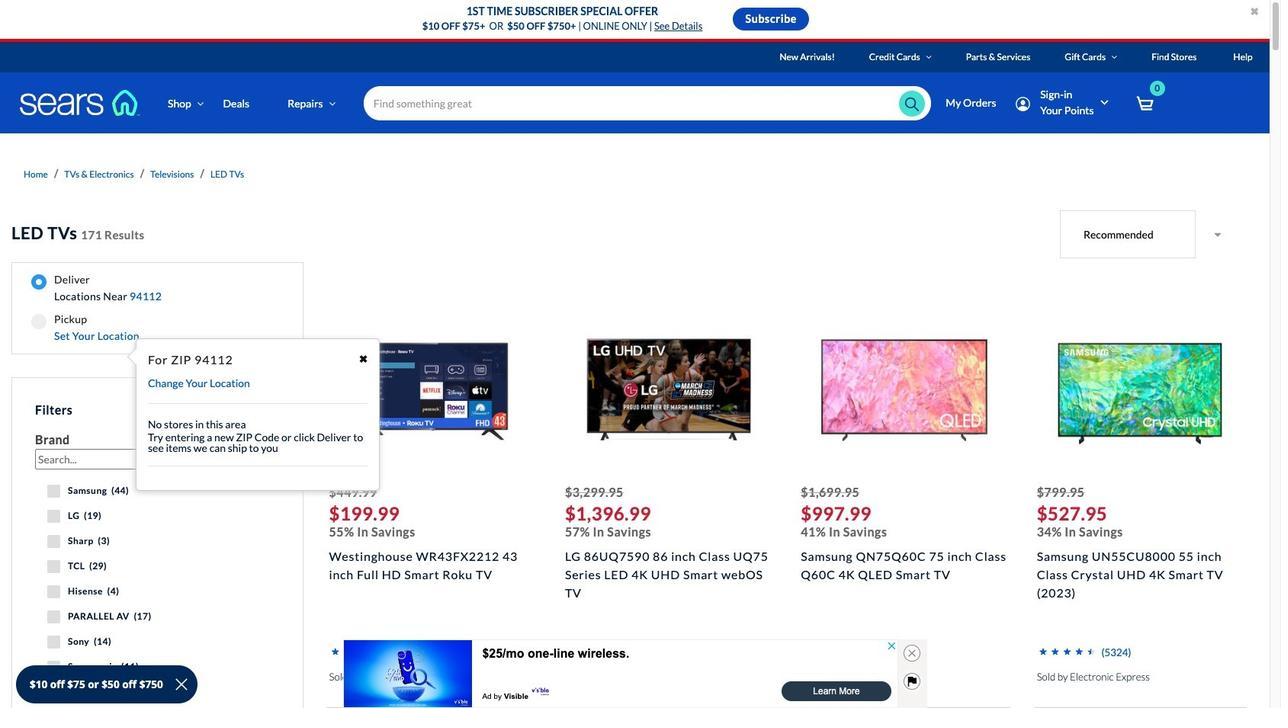 Task type: describe. For each thing, give the bounding box(es) containing it.
home image
[[19, 89, 141, 117]]

advertisement element
[[343, 640, 898, 709]]

Search... text field
[[35, 449, 194, 470]]

1 horizontal spatial angle down image
[[1112, 53, 1118, 62]]

settings image
[[1016, 97, 1031, 111]]



Task type: locate. For each thing, give the bounding box(es) containing it.
banner
[[0, 42, 1282, 156]]

0 vertical spatial angle down image
[[926, 53, 932, 62]]

0 horizontal spatial angle down image
[[329, 98, 336, 109]]

lg 86uq7590 86 inch class uq75 series led 4k uhd smart webos tv image
[[586, 307, 752, 474]]

angle down image
[[926, 53, 932, 62], [197, 98, 204, 109]]

samsung qn75q60c 75 inch class q60c 4k qled smart tv image
[[822, 307, 988, 474]]

main content
[[0, 134, 1270, 709]]

1 vertical spatial angle down image
[[329, 98, 336, 109]]

westinghouse wr43fx2212 43 inch full hd smart roku tv image
[[350, 307, 516, 474]]

1 horizontal spatial angle down image
[[926, 53, 932, 62]]

1 vertical spatial angle down image
[[197, 98, 204, 109]]

0 horizontal spatial angle down image
[[197, 98, 204, 109]]

Search text field
[[364, 86, 932, 121]]

None checkbox
[[47, 536, 60, 549], [47, 586, 60, 599], [47, 636, 60, 649], [47, 661, 60, 674], [47, 536, 60, 549], [47, 586, 60, 599], [47, 636, 60, 649], [47, 661, 60, 674]]

None checkbox
[[47, 485, 60, 498], [47, 510, 60, 523], [47, 561, 60, 574], [47, 611, 60, 624], [47, 485, 60, 498], [47, 510, 60, 523], [47, 561, 60, 574], [47, 611, 60, 624]]

0 vertical spatial angle down image
[[1112, 53, 1118, 62]]

view cart image
[[1137, 96, 1154, 113]]

samsung un55cu8000 55 inch class crystal uhd 4k smart tv (2023) image
[[1058, 307, 1224, 474]]

angle down image
[[1112, 53, 1118, 62], [329, 98, 336, 109]]



